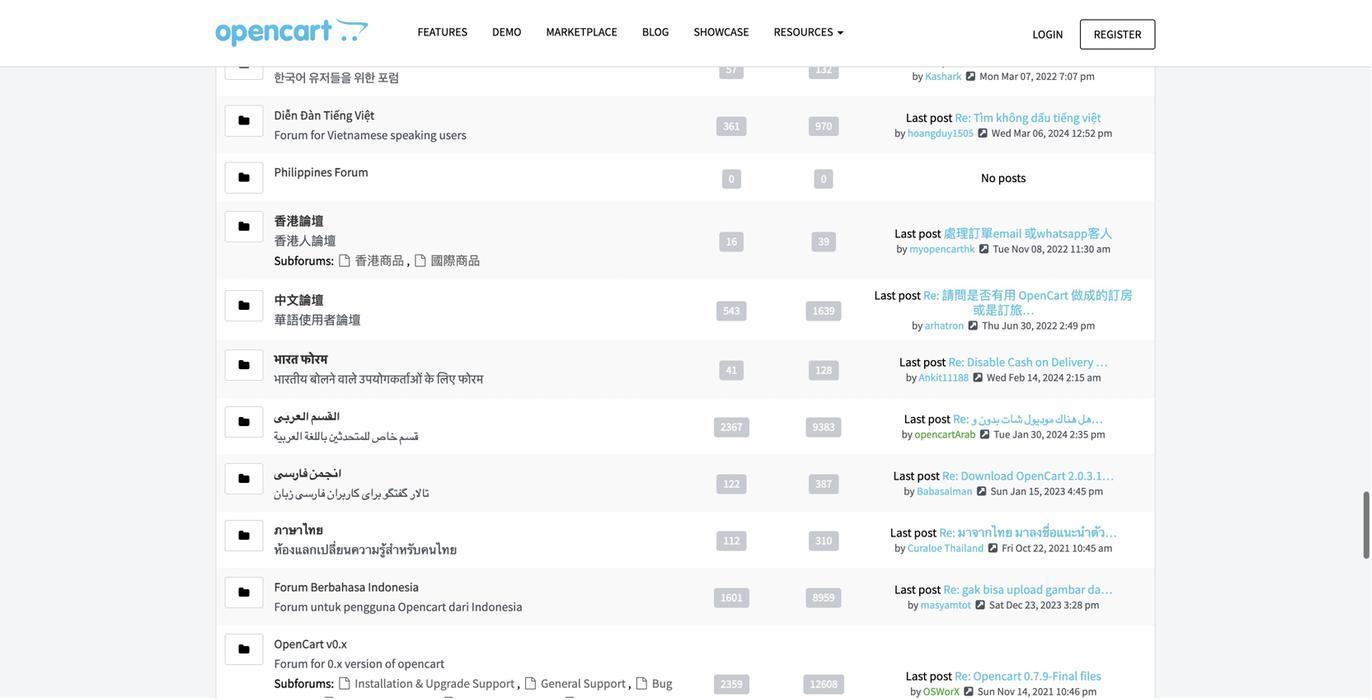 Task type: vqa. For each thing, say whether or not it's contained in the screenshot.


Task type: describe. For each thing, give the bounding box(es) containing it.
last post re: هل هناك موديول شات بدون و…
[[905, 405, 1104, 421]]

việt
[[355, 101, 375, 117]]

0 vertical spatial indonesia
[[368, 574, 419, 589]]

&
[[416, 670, 423, 686]]

pm right 1:28
[[1079, 7, 1094, 20]]

hoangduy1505
[[908, 120, 974, 134]]

re: opencart 0.7.9-final files link
[[955, 663, 1102, 678]]

re: download opencart 2.0.3.1… link
[[943, 462, 1114, 478]]

ankit11188 link
[[919, 365, 969, 378]]

view the latest post image for re: download opencart 2.0.3.1…
[[975, 480, 989, 491]]

sat for sat dec 23, 2023 3:28 pm
[[990, 593, 1004, 606]]

भारत फोरम link
[[274, 346, 328, 362]]

112
[[724, 528, 740, 542]]

register link
[[1080, 19, 1156, 49]]

jan for opencart
[[1011, 479, 1027, 492]]

0 vertical spatial فارسی
[[274, 460, 308, 475]]

1 horizontal spatial indonesia
[[472, 593, 523, 609]]

3:28
[[1064, 593, 1083, 606]]

中文論壇 image
[[239, 294, 250, 306]]

post for re: 請問是否有用 opencart 做成的訂房 或是訂旅…
[[899, 282, 921, 297]]

opencart v0.x image
[[239, 638, 250, 650]]

last for last post re: มาจากไทย มาลงชื่อแนะนำตัว…
[[891, 519, 912, 535]]

2023 for upload
[[1041, 593, 1062, 606]]

opencart for 請問是否有用
[[1019, 282, 1069, 297]]

by for last post re: هل هناك موديول شات بدون و…
[[902, 422, 913, 435]]

39
[[819, 229, 830, 243]]

opencart for download
[[1017, 462, 1066, 478]]

pm for last post re: download opencart 2.0.3.1…
[[1089, 479, 1104, 492]]

blog link
[[630, 17, 682, 46]]

유저들을
[[309, 64, 352, 80]]

post for re: disable cash on delivery …
[[924, 348, 946, 364]]

last for last post re: 請問是否有用 opencart 做成的訂房 或是訂旅…
[[875, 282, 896, 297]]

2023 for 2.0.3.1…
[[1045, 479, 1066, 492]]

re: for re: มาจากไทย มาลงชื่อแนะนำตัว…
[[940, 519, 956, 535]]

re: up the mon
[[967, 47, 984, 63]]

bug reports link
[[274, 670, 673, 699]]

انجمن فارسی link
[[274, 460, 341, 475]]

लिए
[[437, 366, 456, 381]]

香港論壇
[[274, 207, 324, 223]]

marketplace
[[546, 24, 618, 39]]

by kashark
[[913, 63, 962, 77]]

subforums: for 香港人論壇
[[274, 247, 334, 263]]

thailand
[[945, 536, 984, 549]]

2021 for มาลงชื่อแนะนำตัว…
[[1049, 536, 1071, 549]]

view the latest post image for re: opencart 0.7.9-final files
[[962, 681, 976, 692]]

處理訂單email
[[944, 220, 1022, 235]]

da…
[[1088, 576, 1113, 592]]

gak
[[963, 576, 981, 592]]

2367
[[721, 414, 743, 428]]

tue nov 08, 2022 11:30 am
[[993, 236, 1111, 250]]

marketplace link
[[534, 17, 630, 46]]

for inside opencart v0.x forum for 0.x version of opencart
[[311, 650, 325, 666]]

14, for cash
[[1028, 365, 1041, 378]]

인류의
[[1010, 47, 1042, 63]]

forum berbahasa indonesia forum untuk pengguna opencart dari indonesia
[[274, 574, 523, 609]]

pm for last post re: gak bisa upload gambar da…
[[1085, 593, 1100, 606]]

1 no unread posts image from the left
[[322, 692, 338, 699]]

mar for wed
[[1014, 120, 1031, 134]]

0 vertical spatial 2022
[[1036, 63, 1058, 77]]

2022 for 請問是否有用
[[1037, 313, 1058, 326]]

last for last post re: opencart 0.7.9-final files
[[906, 663, 928, 678]]

के
[[425, 366, 434, 381]]

هل
[[1080, 405, 1092, 421]]

by masyamtot
[[908, 593, 972, 606]]

0 vertical spatial 포럼
[[309, 44, 330, 60]]

mar for mon
[[1002, 63, 1019, 77]]

am for 處理訂單email 或whatsapp客人
[[1097, 236, 1111, 250]]

last for last post re: download opencart 2.0.3.1…
[[894, 462, 915, 478]]

2 no unread posts image from the left
[[563, 692, 579, 699]]

đàn
[[300, 101, 321, 117]]

re: 돈은 인류의 현재 문제
[[967, 47, 1090, 63]]

132
[[816, 56, 833, 70]]

برای
[[362, 480, 381, 495]]

re: for re: هل هناك موديول شات بدون و…
[[954, 405, 970, 421]]

osworx link
[[924, 679, 960, 693]]

2.0.3.1…
[[1069, 462, 1114, 478]]

09,
[[1020, 7, 1033, 20]]

भारत
[[274, 346, 298, 362]]

feb for sat
[[1001, 7, 1017, 20]]

masyamtot
[[921, 593, 972, 606]]

by for last post re: disable cash on delivery …
[[906, 365, 917, 378]]

pm for last post re: tìm không dấu tiếng việt
[[1098, 120, 1113, 134]]

tue for re:
[[994, 422, 1011, 435]]

opencart v0.x link
[[274, 630, 347, 646]]

2019
[[1035, 7, 1056, 20]]

2022 for 或whatsapp客人
[[1047, 236, 1069, 250]]

香港人論壇
[[274, 227, 336, 243]]

file o image for bug reports
[[634, 672, 650, 684]]

fri oct 22, 2021 10:45 am
[[1002, 536, 1113, 549]]

myopencarthk
[[910, 236, 975, 250]]

last post re: 請問是否有用 opencart 做成的訂房 或是訂旅…
[[875, 282, 1133, 312]]

2:35
[[1070, 422, 1089, 435]]

القسم
[[311, 403, 340, 418]]

curaloe thailand link
[[908, 536, 984, 549]]

oct
[[1016, 536, 1032, 549]]

12:52
[[1072, 120, 1096, 134]]

jan for هناك
[[1013, 422, 1029, 435]]

القسم العربى link
[[274, 403, 340, 418]]

view the latest post image for re: 請問是否有用 opencart 做成的訂房 或是訂旅…
[[967, 315, 980, 325]]

nov for opencart
[[998, 679, 1015, 693]]

general support
[[539, 670, 628, 686]]

forum left berbahasa
[[274, 574, 308, 589]]

2 한국어 from the top
[[274, 64, 306, 80]]

general
[[541, 670, 581, 686]]

by for last post re: 請問是否有用 opencart 做成的訂房 或是訂旅…
[[912, 313, 923, 326]]

उपयोगकर्ताओं
[[360, 366, 422, 381]]

post for re: download opencart 2.0.3.1…
[[918, 462, 940, 478]]

باللغة
[[305, 423, 327, 438]]

re: for re: disable cash on delivery …
[[949, 348, 965, 364]]

for inside diễn đàn tiếng việt forum for vietnamese speaking users
[[311, 121, 325, 137]]

by arhatron
[[912, 313, 965, 326]]

opencartarab
[[915, 422, 976, 435]]

opencart inside forum berbahasa indonesia forum untuk pengguna opencart dari indonesia
[[398, 593, 446, 609]]

07,
[[1021, 63, 1034, 77]]

last post re: opencart 0.7.9-final files
[[906, 663, 1102, 678]]

post for re: opencart 0.7.9-final files
[[930, 663, 953, 678]]

2 0 from the left
[[821, 166, 827, 180]]

last for last post re: tìm không dấu tiếng việt
[[906, 104, 928, 120]]

by for last post re: opencart 0.7.9-final files
[[911, 679, 922, 693]]

ภาษาไทย
[[274, 517, 324, 532]]

re: for re: download opencart 2.0.3.1…
[[943, 462, 959, 478]]

8959
[[813, 585, 835, 599]]

babasalman link
[[917, 479, 973, 492]]

view the latest post image for re: disable cash on delivery …
[[971, 366, 985, 377]]

gambar
[[1046, 576, 1086, 592]]

ภาษาไทย image
[[239, 524, 250, 536]]

reports
[[274, 690, 314, 699]]

1639
[[813, 298, 835, 312]]

มาลงชื่อแนะนำตัว…
[[1016, 519, 1117, 535]]

4:45
[[1068, 479, 1087, 492]]

version
[[345, 650, 383, 666]]

forum down 'vietnamese'
[[335, 158, 369, 174]]

file o image for 香港商品
[[337, 249, 353, 261]]

re: มาจากไทย มาลงชื่อแนะนำตัว… link
[[940, 519, 1117, 535]]

installation & upgrade support link
[[337, 670, 517, 686]]

opencart
[[398, 650, 445, 666]]

re: هل هناك موديول شات بدون و… link
[[954, 405, 1104, 421]]

masyamtot link
[[921, 593, 972, 606]]

انجمن فارسی تالار گفتگو برای کاربران فارسی زبان
[[274, 460, 429, 495]]

re: for re: gak bisa upload gambar da…
[[944, 576, 960, 592]]

file o image for 國際商品
[[413, 249, 428, 261]]

last post re: มาจากไทย มาลงชื่อแนะนำตัว…
[[891, 519, 1117, 535]]

kashark link
[[926, 63, 962, 77]]

wed mar 06, 2024 12:52 pm
[[992, 120, 1113, 134]]

57
[[726, 56, 738, 70]]

2024 for on
[[1043, 365, 1065, 378]]

opencart inside opencart v0.x forum for 0.x version of opencart
[[274, 630, 324, 646]]



Task type: locate. For each thing, give the bounding box(es) containing it.
06,
[[1033, 120, 1047, 134]]

by left osworx link
[[911, 679, 922, 693]]

no unread posts image down general support link
[[563, 692, 579, 699]]

no unread posts image
[[322, 692, 338, 699], [563, 692, 579, 699]]

포럼 right 위한
[[378, 64, 399, 80]]

by for last post re: มาจากไทย มาลงชื่อแนะนำตัว…
[[895, 536, 906, 549]]

berbahasa
[[311, 574, 366, 589]]

310
[[816, 528, 833, 542]]

361
[[724, 113, 740, 127]]

view the latest post image down download at the bottom right of the page
[[975, 480, 989, 491]]

untuk
[[311, 593, 341, 609]]

30, for 或是訂旅…
[[1021, 313, 1034, 326]]

0 vertical spatial feb
[[1001, 7, 1017, 20]]

0 horizontal spatial file o image
[[337, 249, 353, 261]]

1 vertical spatial view the latest post image
[[978, 238, 991, 249]]

last post re: disable cash on delivery …
[[900, 348, 1108, 364]]

post for re: gak bisa upload gambar da…
[[919, 576, 942, 592]]

0 vertical spatial am
[[1097, 236, 1111, 250]]

curaloe
[[908, 536, 943, 549]]

am for re: disable cash on delivery …
[[1087, 365, 1102, 378]]

installation & upgrade support
[[353, 670, 517, 686]]

subforums: down 香港人論壇
[[274, 247, 334, 263]]

فارسی up زبان
[[274, 460, 308, 475]]

0 vertical spatial opencart
[[398, 593, 446, 609]]

bisa
[[983, 576, 1005, 592]]

pm for last post re: 請問是否有用 opencart 做成的訂房 或是訂旅…
[[1081, 313, 1096, 326]]

0 horizontal spatial फोरम
[[301, 346, 328, 362]]

sun for download
[[991, 479, 1009, 492]]

2024 for dấu
[[1049, 120, 1070, 134]]

view the latest post image down بدون
[[978, 423, 992, 434]]

last for last post re: هل هناك موديول شات بدون و…
[[905, 405, 926, 421]]

30, for شات
[[1031, 422, 1045, 435]]

0 vertical spatial 2024
[[1049, 120, 1070, 134]]

re: up osworx
[[955, 663, 971, 678]]

file o image inside installation & upgrade support link
[[337, 672, 353, 684]]

view the latest post image left thu
[[967, 315, 980, 325]]

opencart up thu jun 30, 2022 2:49 pm
[[1019, 282, 1069, 297]]

re: left tìm
[[955, 104, 972, 120]]

1 vertical spatial sat
[[990, 593, 1004, 606]]

file o image up "中文論壇 華語使用者論壇" at left
[[337, 249, 353, 261]]

1 vertical spatial opencart
[[974, 663, 1022, 678]]

forum inside opencart v0.x forum for 0.x version of opencart
[[274, 650, 308, 666]]

0 horizontal spatial indonesia
[[368, 574, 419, 589]]

0 vertical spatial tue
[[993, 236, 1010, 250]]

1 support from the left
[[473, 670, 515, 686]]

view the latest post image right osworx
[[962, 681, 976, 692]]

opencart left dari
[[398, 593, 446, 609]]

re: tìm không dấu tiếng việt link
[[955, 104, 1102, 120]]

1 horizontal spatial file o image
[[413, 249, 428, 261]]

41
[[726, 358, 738, 372]]

post for 處理訂單email 或whatsapp客人
[[919, 220, 942, 235]]

indonesia right dari
[[472, 593, 523, 609]]

2021 for 0.7.9-
[[1033, 679, 1054, 693]]

post up by masyamtot
[[919, 576, 942, 592]]

view the latest post image down disable
[[971, 366, 985, 377]]

arhatron
[[925, 313, 965, 326]]

for down diễn đàn tiếng việt link
[[311, 121, 325, 137]]

1 vertical spatial فارسی
[[296, 480, 325, 495]]

,
[[407, 247, 413, 263]]

forum
[[274, 121, 308, 137], [335, 158, 369, 174], [274, 574, 308, 589], [274, 593, 308, 609], [274, 650, 308, 666]]

view the latest post image
[[976, 122, 990, 133], [967, 315, 980, 325], [971, 366, 985, 377], [978, 423, 992, 434], [975, 480, 989, 491], [987, 537, 1000, 548], [974, 594, 988, 605], [962, 681, 976, 692]]

2359
[[721, 672, 743, 686]]

by left "curaloe"
[[895, 536, 906, 549]]

việt
[[1083, 104, 1102, 120]]

by ankit11188
[[906, 365, 969, 378]]

2 file o image from the left
[[523, 672, 539, 684]]

wed for disable
[[987, 365, 1007, 378]]

register
[[1094, 27, 1142, 42]]

file o image down 0.x
[[337, 672, 353, 684]]

by for last post re: tìm không dấu tiếng việt
[[895, 120, 906, 134]]

forum down diễn
[[274, 121, 308, 137]]

0 vertical spatial nov
[[1012, 236, 1030, 250]]

kashark
[[926, 63, 962, 77]]

1 vertical spatial 2022
[[1047, 236, 1069, 250]]

by for last post re: gak bisa upload gambar da…
[[908, 593, 919, 606]]

wed for tìm
[[992, 120, 1012, 134]]

last for last post 處理訂單email 或whatsapp客人
[[895, 220, 917, 235]]

tue down last post re: هل هناك موديول شات بدون و…
[[994, 422, 1011, 435]]

view the latest post image for re: tìm không dấu tiếng việt
[[976, 122, 990, 133]]

diễn đàn tiếng việt link
[[274, 101, 375, 117]]

am for re: มาจากไทย มาลงชื่อแนะนำตัว…
[[1099, 536, 1113, 549]]

2023 right the 23, on the bottom right of page
[[1041, 593, 1062, 606]]

香港商品 link
[[337, 247, 407, 263]]

انجمن
[[310, 460, 341, 475]]

by left hoangduy1505
[[895, 120, 906, 134]]

0 vertical spatial 2021
[[1049, 536, 1071, 549]]

view the latest post image left fri
[[987, 537, 1000, 548]]

한국어 포럼 한국어 유저들을 위한 포럼
[[274, 44, 399, 80]]

by for last post 處理訂單email 或whatsapp客人
[[897, 236, 908, 250]]

forum down opencart v0.x link
[[274, 650, 308, 666]]

1 vertical spatial feb
[[1009, 365, 1026, 378]]

或是訂旅…
[[973, 296, 1035, 312]]

indonesia up pengguna
[[368, 574, 419, 589]]

2 horizontal spatial file o image
[[634, 672, 650, 684]]

feb for wed
[[1009, 365, 1026, 378]]

1 vertical spatial 14,
[[1018, 679, 1031, 693]]

1 0 from the left
[[729, 166, 735, 180]]

by left "masyamtot" link
[[908, 593, 919, 606]]

انجمن فارسی image
[[239, 468, 250, 479]]

last for last post re: gak bisa upload gambar da…
[[895, 576, 916, 592]]

國際商品
[[428, 247, 480, 263]]

opencart
[[1019, 282, 1069, 297], [1017, 462, 1066, 478], [274, 630, 324, 646]]

post up by myopencarthk
[[919, 220, 942, 235]]

login
[[1033, 27, 1064, 42]]

post inside last post re: 請問是否有用 opencart 做成的訂房 或是訂旅…
[[899, 282, 921, 297]]

view the latest post image for re: gak bisa upload gambar da…
[[974, 594, 988, 605]]

view the latest post image down the "gak"
[[974, 594, 988, 605]]

re: 請問是否有用 opencart 做成的訂房 或是訂旅… link
[[924, 282, 1133, 312]]

am right 11:30 in the top right of the page
[[1097, 236, 1111, 250]]

pm right 2:35
[[1091, 422, 1106, 435]]

forum inside diễn đàn tiếng việt forum for vietnamese speaking users
[[274, 121, 308, 137]]

wed down last post re: disable cash on delivery …
[[987, 365, 1007, 378]]

香港論壇 image
[[239, 215, 250, 227]]

by left ankit11188 link
[[906, 365, 917, 378]]

philippines forum image
[[239, 166, 250, 178]]

file o image
[[337, 249, 353, 261], [413, 249, 428, 261], [634, 672, 650, 684]]

no unread posts image
[[442, 692, 458, 699]]

2 vertical spatial am
[[1099, 536, 1113, 549]]

30, right jun
[[1021, 313, 1034, 326]]

23,
[[1025, 593, 1039, 606]]

1 vertical spatial am
[[1087, 365, 1102, 378]]

15,
[[1029, 479, 1043, 492]]

view the latest post image down 處理訂單email
[[978, 238, 991, 249]]

re: for re: opencart 0.7.9-final files
[[955, 663, 971, 678]]

nov down last post re: opencart 0.7.9-final files
[[998, 679, 1015, 693]]

0 vertical spatial view the latest post image
[[964, 65, 978, 76]]

0 horizontal spatial opencart
[[398, 593, 446, 609]]

포럼 up 유저들을
[[309, 44, 330, 60]]

re: up ankit11188 link
[[949, 348, 965, 364]]

forum berbahasa indonesia image
[[239, 581, 250, 593]]

by curaloe thailand
[[895, 536, 984, 549]]

0 horizontal spatial 0
[[729, 166, 735, 180]]

1 vertical spatial subforums:
[[274, 670, 334, 686]]

中文論壇
[[274, 286, 324, 302]]

0 vertical spatial jan
[[1013, 422, 1029, 435]]

speaking
[[390, 121, 437, 137]]

1 vertical spatial tue
[[994, 422, 1011, 435]]

1 horizontal spatial फोरम
[[458, 366, 484, 381]]

last inside last post re: 請問是否有用 opencart 做成的訂房 或是訂旅…
[[875, 282, 896, 297]]

file o image for installation & upgrade support
[[337, 672, 353, 684]]

pm down da…
[[1085, 593, 1100, 606]]

philippines forum link
[[274, 158, 369, 174]]

support right general
[[584, 670, 626, 686]]

387
[[816, 471, 833, 485]]

970
[[816, 113, 833, 127]]

14,
[[1028, 365, 1041, 378], [1018, 679, 1031, 693]]

0 vertical spatial mar
[[1002, 63, 1019, 77]]

view the latest post image for re: هل هناك موديول شات بدون و…
[[978, 423, 992, 434]]

tue down last post 處理訂單email 或whatsapp客人
[[993, 236, 1010, 250]]

2024 for موديول
[[1047, 422, 1068, 435]]

mar down re: tìm không dấu tiếng việt link
[[1014, 120, 1031, 134]]

general support link
[[523, 670, 628, 686]]

1 vertical spatial फोरम
[[458, 366, 484, 381]]

فارسی down انجمن فارسی link
[[296, 480, 325, 495]]

한국어
[[274, 44, 306, 60], [274, 64, 306, 80]]

pengguna
[[344, 593, 396, 609]]

post up hoangduy1505 link
[[930, 104, 953, 120]]

by for last post re: download opencart 2.0.3.1…
[[904, 479, 915, 492]]

by left arhatron
[[912, 313, 923, 326]]

upgrade
[[426, 670, 470, 686]]

1 vertical spatial mar
[[1014, 120, 1031, 134]]

pm for last post re: opencart 0.7.9-final files
[[1083, 679, 1097, 693]]

mon
[[980, 63, 1000, 77]]

1 vertical spatial nov
[[998, 679, 1015, 693]]

pm down the 2.0.3.1…
[[1089, 479, 1104, 492]]

16
[[726, 229, 738, 243]]

by left babasalman link
[[904, 479, 915, 492]]

0.7.9-
[[1025, 663, 1053, 678]]

view the latest post image for mon mar 07, 2022 7:07 pm
[[964, 65, 978, 76]]

0 vertical spatial 14,
[[1028, 365, 1041, 378]]

0 horizontal spatial file o image
[[337, 672, 353, 684]]

view the latest post image
[[964, 65, 978, 76], [978, 238, 991, 249]]

jan left the 15, at the right bottom of the page
[[1011, 479, 1027, 492]]

re: up babasalman link
[[943, 462, 959, 478]]

處理訂單email 或whatsapp客人 link
[[944, 220, 1113, 235]]

1 file o image from the left
[[337, 672, 353, 684]]

0 horizontal spatial 포럼
[[309, 44, 330, 60]]

bug reports
[[274, 670, 673, 699]]

1 vertical spatial 2023
[[1041, 593, 1062, 606]]

2022 left 2:49
[[1037, 313, 1058, 326]]

opencart left 0.7.9-
[[974, 663, 1022, 678]]

0 down 970
[[821, 166, 827, 180]]

osworx
[[924, 679, 960, 693]]

philippines
[[274, 158, 332, 174]]

by left opencartarab at bottom right
[[902, 422, 913, 435]]

dec
[[1007, 593, 1023, 606]]

file o image right "香港商品"
[[413, 249, 428, 261]]

14, down re: opencart 0.7.9-final files link
[[1018, 679, 1031, 693]]

pm down việt at the right of the page
[[1098, 120, 1113, 134]]

post for re: tìm không dấu tiếng việt
[[930, 104, 953, 120]]

2 for from the top
[[311, 650, 325, 666]]

1 vertical spatial 2024
[[1043, 365, 1065, 378]]

wed down last post re: tìm không dấu tiếng việt
[[992, 120, 1012, 134]]

0 vertical spatial 한국어
[[274, 44, 306, 60]]

0.x
[[328, 650, 342, 666]]

한국어 up diễn
[[274, 44, 306, 60]]

babasalman
[[917, 479, 973, 492]]

forum left untuk
[[274, 593, 308, 609]]

2023 right the 15, at the right bottom of the page
[[1045, 479, 1066, 492]]

by left myopencarthk link
[[897, 236, 908, 250]]

pm right 2:49
[[1081, 313, 1096, 326]]

کاربران
[[328, 480, 360, 495]]

opencartarab link
[[915, 422, 976, 435]]

view the latest post image left the mon
[[964, 65, 978, 76]]

for left 0.x
[[311, 650, 325, 666]]

sat for sat feb 09, 2019 1:28 pm
[[984, 7, 999, 20]]

am down … at the right of the page
[[1087, 365, 1102, 378]]

1 horizontal spatial 0
[[821, 166, 827, 180]]

2024 down the tiếng
[[1049, 120, 1070, 134]]

mar
[[1002, 63, 1019, 77], [1014, 120, 1031, 134]]

0 vertical spatial 2023
[[1045, 479, 1066, 492]]

भारत फोरम image
[[239, 354, 250, 365]]

0 down 361 at the top of the page
[[729, 166, 735, 180]]

by left kashark link
[[913, 63, 924, 77]]

0 horizontal spatial support
[[473, 670, 515, 686]]

re: for re: tìm không dấu tiếng việt
[[955, 104, 972, 120]]

pm for last post re: هل هناك موديول شات بدون و…
[[1091, 422, 1106, 435]]

문제
[[1068, 47, 1090, 63]]

post for re: มาจากไทย มาลงชื่อแนะนำตัว…
[[915, 519, 937, 535]]

2 vertical spatial opencart
[[274, 630, 324, 646]]

jan down re: هل هناك موديول شات بدون و… link
[[1013, 422, 1029, 435]]

2 vertical spatial 2024
[[1047, 422, 1068, 435]]

file o image inside the 國際商品 link
[[413, 249, 428, 261]]

last for last post re: disable cash on delivery …
[[900, 348, 921, 364]]

sat down bisa
[[990, 593, 1004, 606]]

1 한국어 from the top
[[274, 44, 306, 60]]

2021 down 0.7.9-
[[1033, 679, 1054, 693]]

file o image inside general support link
[[523, 672, 539, 684]]

0 horizontal spatial no unread posts image
[[322, 692, 338, 699]]

القسم العربى image
[[239, 411, 250, 422]]

0 vertical spatial 30,
[[1021, 313, 1034, 326]]

1 horizontal spatial no unread posts image
[[563, 692, 579, 699]]

0 vertical spatial sun
[[991, 479, 1009, 492]]

file o image inside 香港商品 link
[[337, 249, 353, 261]]

myopencarthk link
[[910, 236, 975, 250]]

0 vertical spatial फोरम
[[301, 346, 328, 362]]

sun down last post re: download opencart 2.0.3.1…
[[991, 479, 1009, 492]]

view the latest post image for re: มาจากไทย มาลงชื่อแนะนำตัว…
[[987, 537, 1000, 548]]

opencart up the 15, at the right bottom of the page
[[1017, 462, 1066, 478]]

1 for from the top
[[311, 121, 325, 137]]

1 horizontal spatial support
[[584, 670, 626, 686]]

diễn đàn tiếng việt image
[[239, 109, 250, 121]]

pm down files
[[1083, 679, 1097, 693]]

14, down the re: disable cash on delivery … link
[[1028, 365, 1041, 378]]

feb down 'cash'
[[1009, 365, 1026, 378]]

philippines forum
[[274, 158, 369, 174]]

nov for 或whatsapp客人
[[1012, 236, 1030, 250]]

showcase link
[[682, 17, 762, 46]]

file o image left general
[[523, 672, 539, 684]]

1 vertical spatial 포럼
[[378, 64, 399, 80]]

last post re: gak bisa upload gambar da…
[[895, 576, 1113, 592]]

re: up by arhatron
[[924, 282, 940, 297]]

re: inside last post re: 請問是否有用 opencart 做成的訂房 或是訂旅…
[[924, 282, 940, 297]]

1 vertical spatial wed
[[987, 365, 1007, 378]]

post up by babasalman
[[918, 462, 940, 478]]

1 vertical spatial sun
[[978, 679, 996, 693]]

no unread posts image right 'reports'
[[322, 692, 338, 699]]

post up by opencartarab
[[928, 405, 951, 421]]

mar left 07,
[[1002, 63, 1019, 77]]

1 horizontal spatial 포럼
[[378, 64, 399, 80]]

08,
[[1032, 236, 1045, 250]]

2 subforums: from the top
[[274, 670, 334, 686]]

현재
[[1044, 47, 1066, 63]]

subforums: for forum for 0.x version of opencart
[[274, 670, 334, 686]]

香港論壇 link
[[274, 207, 324, 223]]

post up by ankit11188 on the right of the page
[[924, 348, 946, 364]]

post for re: هل هناك موديول شات بدون و…
[[928, 405, 951, 421]]

sat feb 09, 2019 1:28 pm
[[984, 7, 1094, 20]]

thu
[[983, 313, 1000, 326]]

2022 down 或whatsapp客人
[[1047, 236, 1069, 250]]

feb left 09,
[[1001, 7, 1017, 20]]

sun nov 14, 2021 10:46 pm
[[978, 679, 1097, 693]]

0 vertical spatial subforums:
[[274, 247, 334, 263]]

1 vertical spatial opencart
[[1017, 462, 1066, 478]]

re: 돈은 인류의 현재 문제 link
[[967, 47, 1090, 63]]

re: for re: 請問是否有用 opencart 做成的訂房 或是訂旅…
[[924, 282, 940, 297]]

ภาษาไทย link
[[274, 517, 324, 532]]

0 vertical spatial sat
[[984, 7, 999, 20]]

pm down 문제 on the top
[[1081, 63, 1095, 77]]

posts
[[999, 164, 1027, 180]]

re: up opencartarab at bottom right
[[954, 405, 970, 421]]

1 vertical spatial 2021
[[1033, 679, 1054, 693]]

1 vertical spatial for
[[311, 650, 325, 666]]

2 support from the left
[[584, 670, 626, 686]]

0 vertical spatial wed
[[992, 120, 1012, 134]]

0 vertical spatial for
[[311, 121, 325, 137]]

2021 down the มาลงชื่อแนะนำตัว…
[[1049, 536, 1071, 549]]

demo
[[492, 24, 522, 39]]

1 vertical spatial 30,
[[1031, 422, 1045, 435]]

view the latest post image down tìm
[[976, 122, 990, 133]]

2 vertical spatial 2022
[[1037, 313, 1058, 326]]

2024 down هناك
[[1047, 422, 1068, 435]]

1 subforums: from the top
[[274, 247, 334, 263]]

sun for opencart
[[978, 679, 996, 693]]

14, for 0.7.9-
[[1018, 679, 1031, 693]]

file o image left the bug in the left of the page
[[634, 672, 650, 684]]

opencart inside last post re: 請問是否有用 opencart 做成的訂房 或是訂旅…
[[1019, 282, 1069, 297]]

file o image
[[337, 672, 353, 684], [523, 672, 539, 684]]

1 vertical spatial 한국어
[[274, 64, 306, 80]]

sun down last post re: opencart 0.7.9-final files
[[978, 679, 996, 693]]

file o image for general support
[[523, 672, 539, 684]]

installation
[[355, 670, 413, 686]]

0 vertical spatial opencart
[[1019, 282, 1069, 297]]

موديول
[[1025, 405, 1054, 421]]

2024 down on
[[1043, 365, 1065, 378]]

30, down و…
[[1031, 422, 1045, 435]]

for
[[311, 121, 325, 137], [311, 650, 325, 666]]

1 horizontal spatial opencart
[[974, 663, 1022, 678]]

nov down "處理訂單email 或whatsapp客人" link
[[1012, 236, 1030, 250]]

final
[[1053, 663, 1078, 678]]

view the latest post image for tue nov 08, 2022 11:30 am
[[978, 238, 991, 249]]

1 vertical spatial indonesia
[[472, 593, 523, 609]]

opencart v0.x forum for 0.x version of opencart
[[274, 630, 445, 666]]

1 horizontal spatial file o image
[[523, 672, 539, 684]]

2023
[[1045, 479, 1066, 492], [1041, 593, 1062, 606]]

و…
[[972, 405, 1104, 421]]

re: up curaloe thailand link
[[940, 519, 956, 535]]

1 vertical spatial jan
[[1011, 479, 1027, 492]]

ankit11188
[[919, 365, 969, 378]]

tue for 處理訂單email
[[993, 236, 1010, 250]]

file o image inside 'bug reports' link
[[634, 672, 650, 684]]



